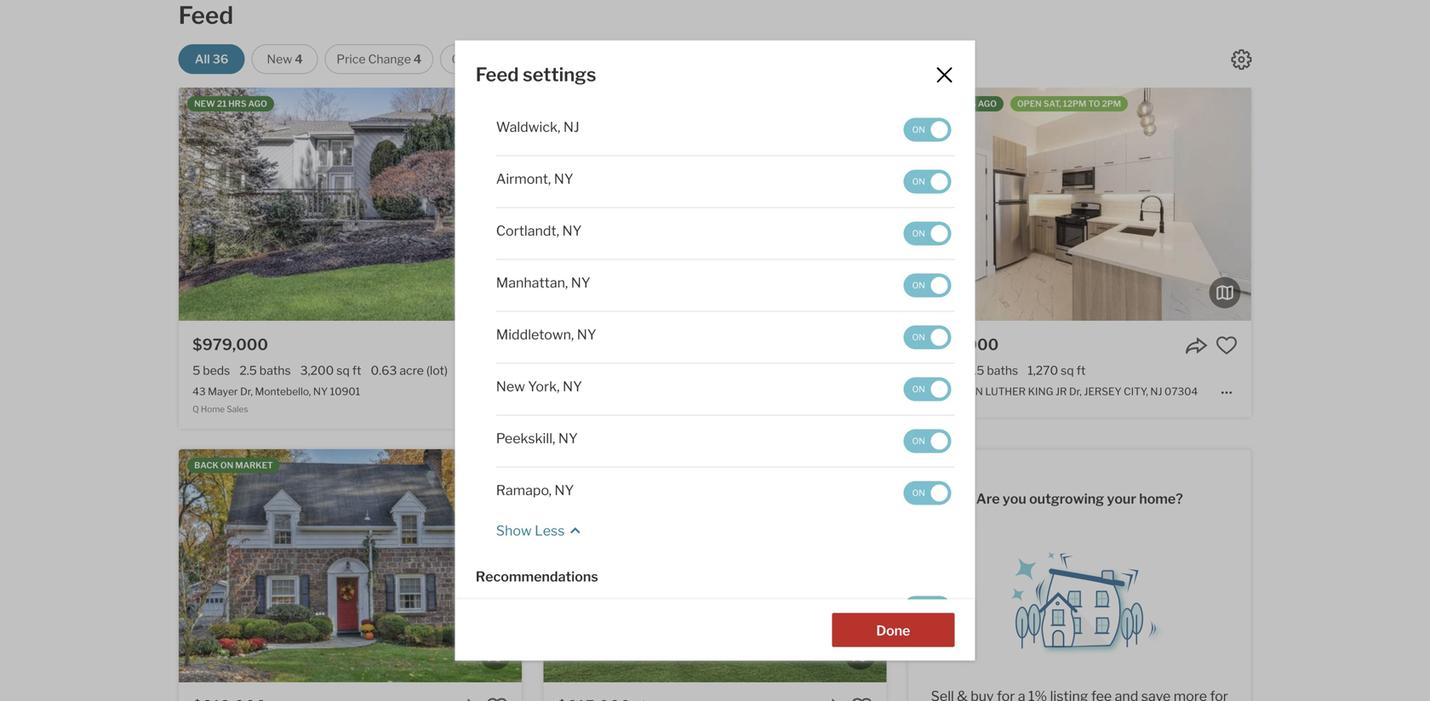 Task type: locate. For each thing, give the bounding box(es) containing it.
2 photo of 57 clinton ave, ridgewood, nj 07450 image from the left
[[522, 450, 865, 683]]

4 right the change
[[414, 52, 422, 66]]

1 horizontal spatial you
[[1003, 491, 1027, 508]]

Favorites radio
[[677, 44, 751, 74]]

new inside radio
[[267, 52, 292, 66]]

hrs for $409,000
[[958, 99, 977, 109]]

3 beds from the left
[[932, 364, 960, 378]]

beds for 2.5 baths
[[203, 364, 230, 378]]

481
[[922, 386, 940, 398]]

beds up mayer
[[203, 364, 230, 378]]

2 photo of 482 northern pkwy, ridgewood, nj 07450 image from the left
[[887, 450, 1230, 683]]

0 horizontal spatial baths
[[260, 364, 291, 378]]

0 horizontal spatial city,
[[679, 386, 704, 398]]

ago right 18
[[978, 99, 997, 109]]

ny for airmont, ny
[[554, 171, 574, 187]]

2 hrs from the left
[[958, 99, 977, 109]]

all
[[195, 52, 210, 66]]

1 horizontal spatial 4
[[414, 52, 422, 66]]

nj left 07304
[[1151, 386, 1163, 398]]

beds right the 3
[[932, 364, 960, 378]]

sq up 'jr'
[[1061, 364, 1075, 378]]

2 dr, from the left
[[1070, 386, 1082, 398]]

city, left 07304
[[1124, 386, 1149, 398]]

nj right waldwick,
[[564, 119, 580, 135]]

12pm
[[1064, 99, 1087, 109]]

0 horizontal spatial new
[[194, 99, 215, 109]]

new 21 hrs ago
[[194, 99, 267, 109]]

43 mayer dr, montebello, ny 10901 q home sales
[[193, 386, 360, 415]]

recommendations
[[476, 569, 598, 585]]

city, down — sq ft
[[679, 386, 704, 398]]

1 horizontal spatial feed
[[476, 63, 519, 86]]

baths up ave,
[[625, 364, 656, 378]]

1 horizontal spatial hrs
[[958, 99, 977, 109]]

photo of 481 martin luther king jr dr, jersey city, nj 07304 image
[[909, 88, 1252, 321], [1252, 88, 1431, 321]]

0.63
[[371, 364, 397, 378]]

2 ago from the left
[[978, 99, 997, 109]]

2 city, from the left
[[1124, 386, 1149, 398]]

favorite button image for new 18 hrs ago
[[1216, 335, 1238, 357]]

middletown,
[[496, 326, 574, 343]]

0 vertical spatial feed
[[179, 1, 234, 30]]

0 horizontal spatial favorite button checkbox
[[486, 697, 509, 702]]

montebello,
[[255, 386, 311, 398]]

Status Change radio
[[554, 44, 670, 74]]

3,200
[[300, 364, 334, 378]]

1 sq from the left
[[337, 364, 350, 378]]

0 horizontal spatial ft
[[352, 364, 362, 378]]

ago
[[248, 99, 267, 109], [978, 99, 997, 109]]

feed for feed settings
[[476, 63, 519, 86]]

1 horizontal spatial baths
[[625, 364, 656, 378]]

ny right middletown,
[[577, 326, 597, 343]]

07304
[[1165, 386, 1199, 398]]

new left the york, at the bottom of the page
[[496, 378, 525, 395]]

4 inside the price change option
[[414, 52, 422, 66]]

5 up 43
[[193, 364, 200, 378]]

favorite button image for price drop
[[851, 697, 873, 702]]

1 5 from the left
[[193, 364, 200, 378]]

new
[[267, 52, 292, 66], [496, 378, 525, 395]]

1 horizontal spatial sq
[[680, 364, 693, 378]]

ago for $979,000
[[248, 99, 267, 109]]

2 sq from the left
[[680, 364, 693, 378]]

nj left 07306
[[706, 386, 718, 398]]

ny
[[554, 171, 574, 187], [563, 223, 582, 239], [571, 275, 591, 291], [577, 326, 597, 343], [563, 378, 582, 395], [313, 386, 328, 398], [559, 430, 578, 447], [555, 482, 574, 499]]

baths up montebello, on the bottom of the page
[[260, 364, 291, 378]]

dr, right 'jr'
[[1070, 386, 1082, 398]]

New radio
[[252, 44, 318, 74]]

new left the 21
[[194, 99, 215, 109]]

4 left price
[[295, 52, 303, 66]]

4
[[295, 52, 303, 66], [414, 52, 422, 66]]

2 new from the left
[[924, 99, 945, 109]]

ft right —
[[695, 364, 704, 378]]

2 horizontal spatial baths
[[987, 364, 1019, 378]]

photo of 210 nunda ave, jersey city, nj 07306 image
[[544, 88, 887, 321], [887, 88, 1230, 321]]

2 beds from the left
[[568, 364, 595, 378]]

jersey right 'jr'
[[1084, 386, 1122, 398]]

1 dr, from the left
[[240, 386, 253, 398]]

jersey down —
[[639, 386, 677, 398]]

0 horizontal spatial ago
[[248, 99, 267, 109]]

ft for 1,270 sq ft
[[1077, 364, 1086, 378]]

dr, inside 43 mayer dr, montebello, ny 10901 q home sales
[[240, 386, 253, 398]]

hrs right the 21
[[228, 99, 247, 109]]

ago for $409,000
[[978, 99, 997, 109]]

0 horizontal spatial sq
[[337, 364, 350, 378]]

1 horizontal spatial new
[[924, 99, 945, 109]]

ny right airmont, on the top left
[[554, 171, 574, 187]]

manhattan,
[[496, 275, 568, 291]]

cortlandt, ny
[[496, 223, 582, 239]]

ny inside 43 mayer dr, montebello, ny 10901 q home sales
[[313, 386, 328, 398]]

sq right —
[[680, 364, 693, 378]]

all 36
[[195, 52, 229, 66]]

2 5 from the left
[[557, 364, 565, 378]]

0 horizontal spatial feed
[[179, 1, 234, 30]]

2 ft from the left
[[695, 364, 704, 378]]

outgrowing
[[1030, 491, 1105, 508]]

airmont, ny
[[496, 171, 574, 187]]

2 baths from the left
[[625, 364, 656, 378]]

5 beds up mayer
[[193, 364, 230, 378]]

jr
[[1056, 386, 1067, 398]]

new for new 4
[[267, 52, 292, 66]]

ny for peekskill, ny
[[559, 430, 578, 447]]

photo of 57 clinton ave, ridgewood, nj 07450 image
[[179, 450, 522, 683], [522, 450, 865, 683]]

0 vertical spatial new
[[267, 52, 292, 66]]

jersey
[[639, 386, 677, 398], [1084, 386, 1122, 398]]

43
[[193, 386, 206, 398]]

1 horizontal spatial 5 beds
[[557, 364, 595, 378]]

0 horizontal spatial beds
[[203, 364, 230, 378]]

ny right cortlandt,
[[563, 223, 582, 239]]

5 beds
[[193, 364, 230, 378], [557, 364, 595, 378]]

your
[[1108, 491, 1137, 508]]

5
[[193, 364, 200, 378], [557, 364, 565, 378]]

2pm
[[1102, 99, 1122, 109]]

1 horizontal spatial 5
[[557, 364, 565, 378]]

you
[[1003, 491, 1027, 508], [598, 600, 621, 616]]

ny down 3,200
[[313, 386, 328, 398]]

baths up luther in the bottom of the page
[[987, 364, 1019, 378]]

1 horizontal spatial beds
[[568, 364, 595, 378]]

option group
[[179, 44, 899, 74]]

3 sq from the left
[[1061, 364, 1075, 378]]

1 vertical spatial new
[[496, 378, 525, 395]]

dr, up sales
[[240, 386, 253, 398]]

0 horizontal spatial 5
[[193, 364, 200, 378]]

feed
[[179, 1, 234, 30], [476, 63, 519, 86]]

1 vertical spatial you
[[598, 600, 621, 616]]

1,270
[[1028, 364, 1059, 378]]

nj
[[564, 119, 580, 135], [706, 386, 718, 398], [1151, 386, 1163, 398]]

1 horizontal spatial ago
[[978, 99, 997, 109]]

1 photo of 57 clinton ave, ridgewood, nj 07450 image from the left
[[179, 450, 522, 683]]

1 ago from the left
[[248, 99, 267, 109]]

1 horizontal spatial dr,
[[1070, 386, 1082, 398]]

new
[[194, 99, 215, 109], [924, 99, 945, 109]]

1 horizontal spatial city,
[[1124, 386, 1149, 398]]

sq
[[337, 364, 350, 378], [680, 364, 693, 378], [1061, 364, 1075, 378]]

ny right the york, at the bottom of the page
[[563, 378, 582, 395]]

1 city, from the left
[[679, 386, 704, 398]]

new right 36
[[267, 52, 292, 66]]

1.5
[[969, 364, 985, 378]]

new left 18
[[924, 99, 945, 109]]

4 inside new radio
[[295, 52, 303, 66]]

you right are on the bottom of page
[[1003, 491, 1027, 508]]

1 baths from the left
[[260, 364, 291, 378]]

sat,
[[1044, 99, 1062, 109]]

sq up 10901
[[337, 364, 350, 378]]

photo of 43 mayer dr, montebello, ny 10901 image
[[179, 88, 522, 321], [522, 88, 865, 321]]

city,
[[679, 386, 704, 398], [1124, 386, 1149, 398]]

0 horizontal spatial jersey
[[639, 386, 677, 398]]

3 baths from the left
[[987, 364, 1019, 378]]

2 horizontal spatial ft
[[1077, 364, 1086, 378]]

1 beds from the left
[[203, 364, 230, 378]]

5 up 210
[[557, 364, 565, 378]]

ny right manhattan, on the top
[[571, 275, 591, 291]]

beds for 3.5 baths
[[568, 364, 595, 378]]

1,270 sq ft
[[1028, 364, 1086, 378]]

0 horizontal spatial dr,
[[240, 386, 253, 398]]

1 horizontal spatial ft
[[695, 364, 704, 378]]

ny for manhattan, ny
[[571, 275, 591, 291]]

favorite button image
[[486, 335, 509, 357], [1216, 335, 1238, 357], [486, 697, 509, 702], [851, 697, 873, 702]]

price
[[559, 461, 585, 471]]

sales
[[227, 404, 248, 415]]

0.63 acre (lot)
[[371, 364, 448, 378]]

new for new york, ny
[[496, 378, 525, 395]]

favorite button checkbox
[[1216, 335, 1238, 357], [486, 697, 509, 702], [851, 697, 873, 702]]

open sat, 12pm to 2pm
[[1018, 99, 1122, 109]]

ago right the 21
[[248, 99, 267, 109]]

ny down price
[[555, 482, 574, 499]]

3 ft from the left
[[1077, 364, 1086, 378]]

on
[[220, 461, 234, 471]]

0 horizontal spatial 5 beds
[[193, 364, 230, 378]]

2 5 beds from the left
[[557, 364, 595, 378]]

2 photo of 481 martin luther king jr dr, jersey city, nj 07304 image from the left
[[1252, 88, 1431, 321]]

ft up 481 martin luther king jr dr, jersey city, nj 07304
[[1077, 364, 1086, 378]]

hrs
[[228, 99, 247, 109], [958, 99, 977, 109]]

5 beds for 2.5 baths
[[193, 364, 230, 378]]

waldwick,
[[496, 119, 561, 135]]

1 horizontal spatial favorite button checkbox
[[851, 697, 873, 702]]

2 horizontal spatial beds
[[932, 364, 960, 378]]

new york, ny
[[496, 378, 582, 395]]

cortlandt,
[[496, 223, 560, 239]]

show less link
[[496, 516, 585, 541]]

ft
[[352, 364, 362, 378], [695, 364, 704, 378], [1077, 364, 1086, 378]]

1.5 baths
[[969, 364, 1019, 378]]

2 horizontal spatial sq
[[1061, 364, 1075, 378]]

beds
[[203, 364, 230, 378], [568, 364, 595, 378], [932, 364, 960, 378]]

you right the for in the left bottom of the page
[[598, 600, 621, 616]]

1 vertical spatial feed
[[476, 63, 519, 86]]

2 horizontal spatial favorite button checkbox
[[1216, 335, 1238, 357]]

2 horizontal spatial nj
[[1151, 386, 1163, 398]]

$979,000
[[193, 336, 268, 354]]

0 horizontal spatial hrs
[[228, 99, 247, 109]]

481 martin luther king jr dr, jersey city, nj 07304
[[922, 386, 1199, 398]]

0 horizontal spatial you
[[598, 600, 621, 616]]

1 new from the left
[[194, 99, 215, 109]]

beds up nunda
[[568, 364, 595, 378]]

1 5 beds from the left
[[193, 364, 230, 378]]

1 horizontal spatial jersey
[[1084, 386, 1122, 398]]

0 horizontal spatial 4
[[295, 52, 303, 66]]

1 jersey from the left
[[639, 386, 677, 398]]

5 beds up 210
[[557, 364, 595, 378]]

2 4 from the left
[[414, 52, 422, 66]]

1 ft from the left
[[352, 364, 362, 378]]

0 horizontal spatial new
[[267, 52, 292, 66]]

change
[[368, 52, 411, 66]]

1 hrs from the left
[[228, 99, 247, 109]]

ny up price
[[559, 430, 578, 447]]

18
[[947, 99, 957, 109]]

baths
[[260, 364, 291, 378], [625, 364, 656, 378], [987, 364, 1019, 378]]

photo of 482 northern pkwy, ridgewood, nj 07450 image
[[544, 450, 887, 683], [887, 450, 1230, 683]]

Open House radio
[[440, 44, 548, 74]]

1 horizontal spatial new
[[496, 378, 525, 395]]

hrs right 18
[[958, 99, 977, 109]]

new 4
[[267, 52, 303, 66]]

new for $409,000
[[924, 99, 945, 109]]

show
[[496, 523, 532, 539]]

ft up 10901
[[352, 364, 362, 378]]

1 4 from the left
[[295, 52, 303, 66]]

3
[[922, 364, 930, 378]]



Task type: describe. For each thing, give the bounding box(es) containing it.
ny for ramapo, ny
[[555, 482, 574, 499]]

waldwick, nj
[[496, 119, 580, 135]]

5 for 3.5 baths
[[557, 364, 565, 378]]

3.5
[[604, 364, 622, 378]]

done button
[[832, 614, 955, 648]]

3 beds
[[922, 364, 960, 378]]

acre
[[400, 364, 424, 378]]

drop
[[587, 461, 612, 471]]

ny for cortlandt, ny
[[563, 223, 582, 239]]

open house
[[452, 52, 520, 66]]

1 photo of 210 nunda ave, jersey city, nj 07306 image from the left
[[544, 88, 887, 321]]

favorite button image for back on market
[[486, 697, 509, 702]]

king
[[1028, 386, 1054, 398]]

price drop
[[559, 461, 612, 471]]

2.5 baths
[[240, 364, 291, 378]]

ft for — sq ft
[[695, 364, 704, 378]]

manhattan, ny
[[496, 275, 591, 291]]

nunda
[[577, 386, 615, 398]]

0 horizontal spatial nj
[[564, 119, 580, 135]]

an image of a house image
[[995, 540, 1165, 656]]

2 photo of 210 nunda ave, jersey city, nj 07306 image from the left
[[887, 88, 1230, 321]]

ramapo,
[[496, 482, 552, 499]]

ny for middletown, ny
[[577, 326, 597, 343]]

ave,
[[617, 386, 637, 398]]

peekskill,
[[496, 430, 556, 447]]

favorite button image for new 21 hrs ago
[[486, 335, 509, 357]]

open
[[1018, 99, 1042, 109]]

— sq ft
[[666, 364, 704, 378]]

open
[[452, 52, 482, 66]]

—
[[666, 364, 676, 378]]

for
[[577, 600, 595, 616]]

1 photo of 43 mayer dr, montebello, ny 10901 image from the left
[[179, 88, 522, 321]]

Sold radio
[[833, 44, 899, 74]]

feed settings
[[476, 63, 597, 86]]

back
[[194, 461, 219, 471]]

are
[[977, 491, 1000, 508]]

sq for —
[[680, 364, 693, 378]]

york,
[[528, 378, 560, 395]]

favorite button checkbox
[[486, 335, 509, 357]]

to
[[1089, 99, 1101, 109]]

airmont,
[[496, 171, 551, 187]]

3.5 baths
[[604, 364, 656, 378]]

price
[[337, 52, 366, 66]]

baths for 2.5 baths
[[260, 364, 291, 378]]

new for $979,000
[[194, 99, 215, 109]]

1 photo of 482 northern pkwy, ridgewood, nj 07450 image from the left
[[544, 450, 887, 683]]

martin
[[943, 386, 984, 398]]

baths for 1.5 baths
[[987, 364, 1019, 378]]

option group containing all
[[179, 44, 899, 74]]

sq for 3,200
[[337, 364, 350, 378]]

ft for 3,200 sq ft
[[352, 364, 362, 378]]

0 vertical spatial you
[[1003, 491, 1027, 508]]

middletown, ny
[[496, 326, 597, 343]]

210
[[557, 386, 575, 398]]

market
[[235, 461, 273, 471]]

All radio
[[179, 44, 245, 74]]

sq for 1,270
[[1061, 364, 1075, 378]]

$949,000
[[557, 336, 634, 354]]

Price Change radio
[[325, 44, 434, 74]]

settings
[[523, 63, 597, 86]]

21
[[217, 99, 227, 109]]

are you outgrowing your home?
[[977, 491, 1184, 508]]

5 beds for 3.5 baths
[[557, 364, 595, 378]]

done
[[877, 623, 911, 640]]

home
[[201, 404, 225, 415]]

favorite button checkbox for market
[[486, 697, 509, 702]]

10901
[[330, 386, 360, 398]]

baths for 3.5 baths
[[625, 364, 656, 378]]

mayer
[[208, 386, 238, 398]]

less
[[535, 523, 565, 539]]

peekskill, ny
[[496, 430, 578, 447]]

ramapo, ny
[[496, 482, 574, 499]]

recommended
[[476, 600, 574, 616]]

home?
[[1140, 491, 1184, 508]]

$409,000
[[922, 336, 999, 354]]

2 photo of 43 mayer dr, montebello, ny 10901 image from the left
[[522, 88, 865, 321]]

1 photo of 481 martin luther king jr dr, jersey city, nj 07304 image from the left
[[909, 88, 1252, 321]]

luther
[[986, 386, 1026, 398]]

feed for feed
[[179, 1, 234, 30]]

price change 4
[[337, 52, 422, 66]]

210 nunda ave, jersey city, nj 07306
[[557, 386, 753, 398]]

recommended for you
[[476, 600, 621, 616]]

36
[[213, 52, 229, 66]]

07306
[[720, 386, 753, 398]]

hrs for $979,000
[[228, 99, 247, 109]]

favorite button checkbox for hrs
[[1216, 335, 1238, 357]]

back on market
[[194, 461, 273, 471]]

new 18 hrs ago
[[924, 99, 997, 109]]

2 jersey from the left
[[1084, 386, 1122, 398]]

3,200 sq ft
[[300, 364, 362, 378]]

house
[[484, 52, 520, 66]]

show less
[[496, 523, 565, 539]]

2.5
[[240, 364, 257, 378]]

Insights radio
[[758, 44, 826, 74]]

5 for 2.5 baths
[[193, 364, 200, 378]]

1 horizontal spatial nj
[[706, 386, 718, 398]]

beds for 1.5 baths
[[932, 364, 960, 378]]

q
[[193, 404, 199, 415]]

(lot)
[[427, 364, 448, 378]]



Task type: vqa. For each thing, say whether or not it's contained in the screenshot.
second Photo of 210 NUNDA Ave, JERSEY CITY, NJ 07306 from right
yes



